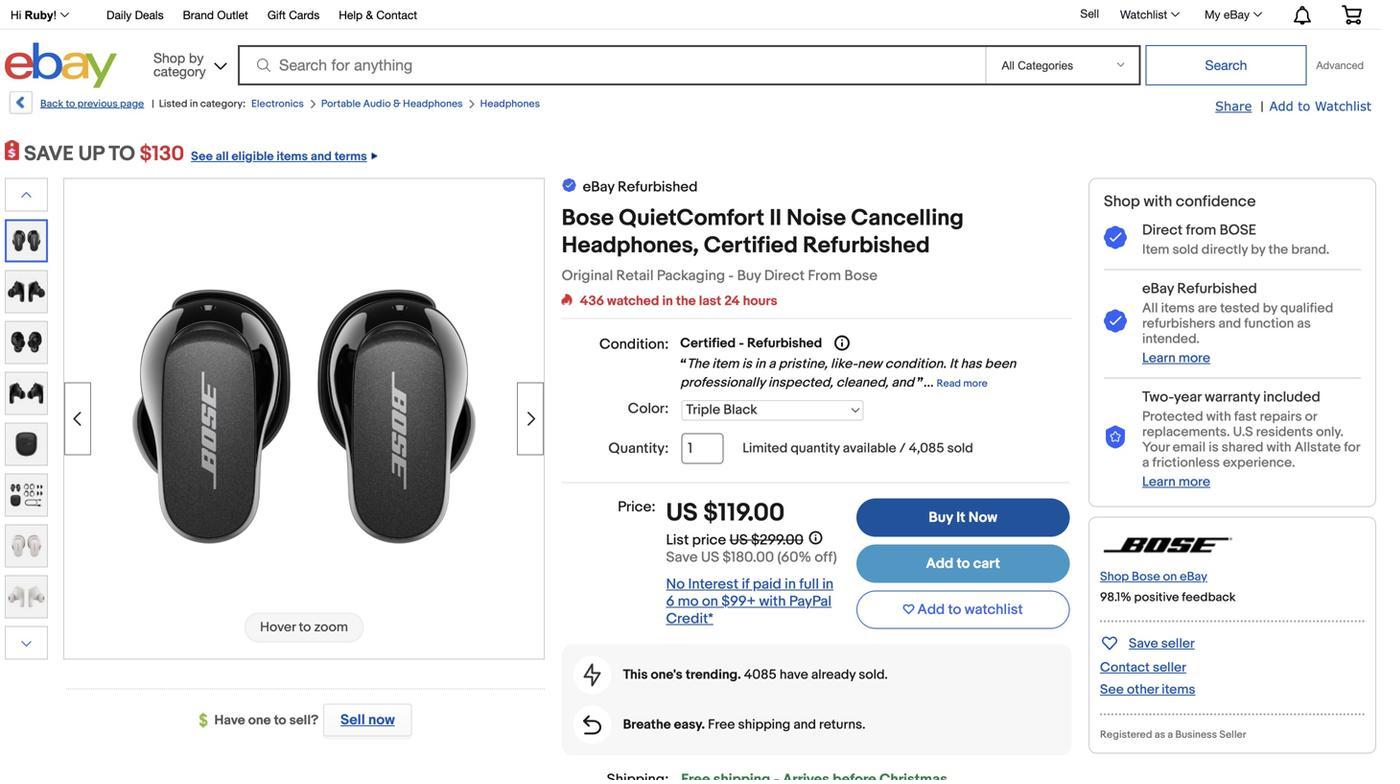 Task type: vqa. For each thing, say whether or not it's contained in the screenshot.
PARADOX
no



Task type: locate. For each thing, give the bounding box(es) containing it.
sell for sell
[[1081, 7, 1100, 20]]

and left " on the right of page
[[892, 375, 915, 391]]

contact inside the contact seller see other items
[[1101, 660, 1151, 676]]

watchlist
[[1121, 8, 1168, 21], [1316, 98, 1372, 113]]

save us $180.00 (60% off)
[[666, 549, 838, 566]]

direct up hours at the top of page
[[765, 267, 805, 285]]

in
[[190, 98, 198, 110], [663, 293, 673, 309], [755, 356, 766, 372], [785, 576, 797, 593], [823, 576, 834, 593]]

more down intended.
[[1179, 350, 1211, 366]]

seller down save seller
[[1154, 660, 1187, 676]]

item
[[1143, 242, 1170, 258]]

1 horizontal spatial contact
[[1101, 660, 1151, 676]]

sell now link
[[319, 704, 412, 737]]

the left brand.
[[1269, 242, 1289, 258]]

picture 6 of 13 image
[[6, 424, 47, 465]]

shop left confidence
[[1105, 192, 1141, 211]]

residents
[[1257, 424, 1314, 440]]

see all eligible items and terms link
[[184, 142, 378, 167]]

is right email
[[1209, 439, 1219, 456]]

refurbished up from on the top
[[803, 232, 930, 260]]

watchlist link
[[1110, 3, 1189, 26]]

cart
[[974, 555, 1001, 572]]

by inside shop by category
[[189, 50, 204, 66]]

items right all
[[1162, 300, 1196, 317]]

and left returns.
[[794, 717, 817, 733]]

certified up the
[[681, 335, 736, 352]]

refurbished up the quietcomfort
[[618, 178, 698, 196]]

the left last
[[676, 293, 696, 309]]

gift cards link
[[268, 5, 320, 26]]

0 horizontal spatial save
[[666, 549, 698, 566]]

- up 24
[[729, 267, 734, 285]]

" ... read more
[[918, 375, 988, 391]]

None submit
[[1146, 45, 1308, 85]]

ii
[[770, 205, 782, 232]]

"
[[681, 356, 687, 372]]

0 horizontal spatial contact
[[377, 8, 418, 22]]

4085
[[744, 667, 777, 683]]

a left business
[[1168, 729, 1174, 741]]

for
[[1345, 439, 1361, 456]]

watchlist inside share | add to watchlist
[[1316, 98, 1372, 113]]

gift cards
[[268, 8, 320, 22]]

it left has
[[950, 356, 958, 372]]

1 vertical spatial certified
[[681, 335, 736, 352]]

to for watchlist
[[949, 601, 962, 619]]

1 learn more link from the top
[[1143, 350, 1211, 366]]

with down warranty
[[1207, 409, 1232, 425]]

1 horizontal spatial save
[[1130, 636, 1159, 652]]

more inside 'two-year warranty included protected with fast repairs or replacements. u.s residents only. your email is shared with allstate for a frictionless experience. learn more'
[[1179, 474, 1211, 490]]

learn more link down frictionless
[[1143, 474, 1211, 490]]

2 vertical spatial add
[[918, 601, 945, 619]]

by inside the direct from bose item sold directly by the brand.
[[1252, 242, 1266, 258]]

with down repairs
[[1267, 439, 1292, 456]]

category:
[[200, 98, 246, 110]]

bose
[[1220, 222, 1257, 239]]

buy left now
[[929, 509, 954, 526]]

back to previous page
[[40, 98, 144, 110]]

have
[[780, 667, 809, 683]]

98.1%
[[1101, 590, 1132, 605]]

account navigation
[[0, 0, 1377, 30]]

1 horizontal spatial is
[[1209, 439, 1219, 456]]

2 learn more link from the top
[[1143, 474, 1211, 490]]

a left frictionless
[[1143, 455, 1150, 471]]

0 vertical spatial add
[[1270, 98, 1294, 113]]

1 vertical spatial by
[[1252, 242, 1266, 258]]

save inside us $119.00 main content
[[666, 549, 698, 566]]

buy
[[738, 267, 761, 285], [929, 509, 954, 526]]

with details__icon image left all
[[1105, 310, 1128, 334]]

1 horizontal spatial a
[[1143, 455, 1150, 471]]

sold.
[[859, 667, 888, 683]]

watchlist
[[965, 601, 1024, 619]]

1 horizontal spatial the
[[1269, 242, 1289, 258]]

from
[[808, 267, 842, 285]]

0 vertical spatial contact
[[377, 8, 418, 22]]

and
[[311, 149, 332, 164], [1219, 316, 1242, 332], [892, 375, 915, 391], [794, 717, 817, 733]]

1 vertical spatial bose
[[845, 267, 878, 285]]

1 vertical spatial more
[[964, 378, 988, 390]]

sell?
[[289, 713, 319, 729]]

0 horizontal spatial is
[[742, 356, 752, 372]]

with details__icon image for ebay refurbished
[[1105, 310, 1128, 334]]

add left cart
[[927, 555, 954, 572]]

us up interest
[[701, 549, 720, 566]]

more information - about this item condition image
[[835, 335, 850, 351]]

"
[[918, 375, 924, 391]]

| left listed
[[152, 98, 154, 110]]

sell left 'watchlist' link
[[1081, 7, 1100, 20]]

bose up positive
[[1132, 569, 1161, 584]]

with details__icon image left this
[[584, 664, 601, 687]]

0 vertical spatial is
[[742, 356, 752, 372]]

1 vertical spatial sold
[[948, 440, 974, 457]]

mo
[[678, 593, 699, 610]]

by right tested
[[1264, 300, 1278, 317]]

add down "add to cart" "link"
[[918, 601, 945, 619]]

1 vertical spatial add
[[927, 555, 954, 572]]

returns.
[[820, 717, 866, 733]]

0 horizontal spatial buy
[[738, 267, 761, 285]]

on right mo
[[702, 593, 719, 610]]

1 vertical spatial as
[[1155, 729, 1166, 741]]

add inside button
[[918, 601, 945, 619]]

picture 3 of 13 image
[[6, 271, 47, 312]]

ebay right "text__icon"
[[583, 178, 615, 196]]

shop up listed
[[154, 50, 185, 66]]

sell left now
[[341, 712, 365, 729]]

1 vertical spatial &
[[393, 98, 401, 110]]

save inside button
[[1130, 636, 1159, 652]]

refurbished up are at the right top of the page
[[1178, 280, 1258, 297]]

add right the share
[[1270, 98, 1294, 113]]

1 horizontal spatial as
[[1298, 316, 1312, 332]]

$99+
[[722, 593, 756, 610]]

us up "list"
[[666, 499, 698, 528]]

with details__icon image left the your
[[1105, 426, 1128, 450]]

a down certified - refurbished at the top of the page
[[769, 356, 776, 372]]

with right if
[[760, 593, 786, 610]]

2 vertical spatial shop
[[1101, 569, 1130, 584]]

buy it now
[[929, 509, 998, 526]]

ebay up feedback
[[1181, 569, 1208, 584]]

1 horizontal spatial us
[[701, 549, 720, 566]]

1 vertical spatial watchlist
[[1316, 98, 1372, 113]]

1 horizontal spatial ebay refurbished
[[1143, 280, 1258, 297]]

more down frictionless
[[1179, 474, 1211, 490]]

0 vertical spatial see
[[191, 149, 213, 164]]

0 vertical spatial buy
[[738, 267, 761, 285]]

0 horizontal spatial us
[[666, 499, 698, 528]]

0 vertical spatial the
[[1269, 242, 1289, 258]]

watched
[[608, 293, 660, 309]]

1 vertical spatial the
[[676, 293, 696, 309]]

| right the share button
[[1261, 99, 1264, 115]]

1 horizontal spatial on
[[1164, 569, 1178, 584]]

picture 8 of 13 image
[[6, 525, 47, 567]]

0 vertical spatial shop
[[154, 50, 185, 66]]

0 horizontal spatial direct
[[765, 267, 805, 285]]

in right full
[[823, 576, 834, 593]]

1 vertical spatial on
[[702, 593, 719, 610]]

with details__icon image for breathe easy.
[[584, 715, 602, 735]]

directly
[[1202, 242, 1249, 258]]

-
[[729, 267, 734, 285], [739, 335, 745, 352]]

certified inside bose quietcomfort ii noise cancelling headphones, certified refurbished original retail packaging - buy direct from bose
[[704, 232, 798, 260]]

0 vertical spatial -
[[729, 267, 734, 285]]

sold right 4,085
[[948, 440, 974, 457]]

on up 98.1% positive feedback
[[1164, 569, 1178, 584]]

0 horizontal spatial sold
[[948, 440, 974, 457]]

in right listed
[[190, 98, 198, 110]]

0 vertical spatial by
[[189, 50, 204, 66]]

learn more link down intended.
[[1143, 350, 1211, 366]]

list price us $299.00
[[666, 532, 804, 549]]

category
[[154, 63, 206, 79]]

1 vertical spatial see
[[1101, 682, 1125, 698]]

picture 5 of 13 image
[[6, 373, 47, 414]]

shop by category button
[[145, 43, 231, 84]]

learn down intended.
[[1143, 350, 1176, 366]]

save
[[666, 549, 698, 566], [1130, 636, 1159, 652]]

& right help
[[366, 8, 373, 22]]

1 horizontal spatial see
[[1101, 682, 1125, 698]]

by down brand
[[189, 50, 204, 66]]

ebay refurbished up headphones,
[[583, 178, 698, 196]]

seller inside the contact seller see other items
[[1154, 660, 1187, 676]]

seller up contact seller link
[[1162, 636, 1195, 652]]

1 vertical spatial learn more link
[[1143, 474, 1211, 490]]

ebay refurbished up are at the right top of the page
[[1143, 280, 1258, 297]]

portable audio & headphones
[[321, 98, 463, 110]]

see left the other
[[1101, 682, 1125, 698]]

two-
[[1143, 389, 1175, 406]]

add inside "link"
[[927, 555, 954, 572]]

paid
[[753, 576, 782, 593]]

2 vertical spatial items
[[1162, 682, 1196, 698]]

as right function
[[1298, 316, 1312, 332]]

save up no
[[666, 549, 698, 566]]

items inside the contact seller see other items
[[1162, 682, 1196, 698]]

with up item
[[1144, 192, 1173, 211]]

my
[[1205, 8, 1221, 21]]

learn inside 'two-year warranty included protected with fast repairs or replacements. u.s residents only. your email is shared with allstate for a frictionless experience. learn more'
[[1143, 474, 1176, 490]]

1 vertical spatial sell
[[341, 712, 365, 729]]

no interest if paid in full in 6 mo on $99+ with paypal credit* link
[[666, 576, 834, 628]]

save for save us $180.00 (60% off)
[[666, 549, 698, 566]]

1 vertical spatial learn
[[1143, 474, 1176, 490]]

other
[[1128, 682, 1159, 698]]

0 horizontal spatial sell
[[341, 712, 365, 729]]

save up contact seller link
[[1130, 636, 1159, 652]]

0 horizontal spatial a
[[769, 356, 776, 372]]

1 vertical spatial save
[[1130, 636, 1159, 652]]

1 vertical spatial a
[[1143, 455, 1150, 471]]

see other items link
[[1101, 682, 1196, 698]]

more down has
[[964, 378, 988, 390]]

to right back
[[66, 98, 75, 110]]

dollar sign image
[[199, 713, 214, 729]]

items right the other
[[1162, 682, 1196, 698]]

1 vertical spatial items
[[1162, 300, 1196, 317]]

us $119.00 main content
[[562, 177, 1072, 780]]

to for previous
[[66, 98, 75, 110]]

0 horizontal spatial watchlist
[[1121, 8, 1168, 21]]

sold down from
[[1173, 242, 1199, 258]]

0 vertical spatial direct
[[1143, 222, 1183, 239]]

electronics link
[[251, 98, 304, 110]]

bose quietcomfort ii noise cancelling headphones, certified refurbished - picture 2 of 13 image
[[64, 237, 544, 597]]

2 vertical spatial by
[[1264, 300, 1278, 317]]

0 vertical spatial bose
[[562, 205, 614, 232]]

with details__icon image left item
[[1105, 226, 1128, 250]]

contact right help
[[377, 8, 418, 22]]

1 horizontal spatial &
[[393, 98, 401, 110]]

shop for shop bose on ebay
[[1101, 569, 1130, 584]]

full
[[800, 576, 820, 593]]

1 vertical spatial seller
[[1154, 660, 1187, 676]]

0 vertical spatial learn
[[1143, 350, 1176, 366]]

watchlist right sell link
[[1121, 8, 1168, 21]]

is inside " the item is in a pristine, like-new condition. it has been professionally inspected, cleaned, and
[[742, 356, 752, 372]]

1 horizontal spatial direct
[[1143, 222, 1183, 239]]

ebay right the my
[[1224, 8, 1250, 21]]

contact seller link
[[1101, 660, 1187, 676]]

sold inside us $119.00 main content
[[948, 440, 974, 457]]

to inside button
[[949, 601, 962, 619]]

certified up hours at the top of page
[[704, 232, 798, 260]]

bose down "text__icon"
[[562, 205, 614, 232]]

& right 'audio'
[[393, 98, 401, 110]]

page
[[120, 98, 144, 110]]

0 vertical spatial save
[[666, 549, 698, 566]]

easy.
[[674, 717, 705, 733]]

is down certified - refurbished at the top of the page
[[742, 356, 752, 372]]

2 horizontal spatial us
[[730, 532, 748, 549]]

see left all
[[191, 149, 213, 164]]

help & contact
[[339, 8, 418, 22]]

and inside " the item is in a pristine, like-new condition. it has been professionally inspected, cleaned, and
[[892, 375, 915, 391]]

2 learn from the top
[[1143, 474, 1176, 490]]

0 horizontal spatial &
[[366, 8, 373, 22]]

with details__icon image for direct from bose
[[1105, 226, 1128, 250]]

picture 2 of 13 image
[[7, 221, 46, 261]]

as right registered
[[1155, 729, 1166, 741]]

shop for shop by category
[[154, 50, 185, 66]]

with details__icon image left breathe on the left
[[584, 715, 602, 735]]

to left cart
[[957, 555, 971, 572]]

this
[[623, 667, 648, 683]]

learn down frictionless
[[1143, 474, 1176, 490]]

help
[[339, 8, 363, 22]]

1 horizontal spatial sell
[[1081, 7, 1100, 20]]

0 vertical spatial as
[[1298, 316, 1312, 332]]

0 horizontal spatial ebay refurbished
[[583, 178, 698, 196]]

ebay inside us $119.00 main content
[[583, 178, 615, 196]]

credit*
[[666, 610, 714, 628]]

buy up hours at the top of page
[[738, 267, 761, 285]]

0 horizontal spatial headphones
[[403, 98, 463, 110]]

1 vertical spatial contact
[[1101, 660, 1151, 676]]

sell inside account navigation
[[1081, 7, 1100, 20]]

0 horizontal spatial the
[[676, 293, 696, 309]]

shop by category
[[154, 50, 206, 79]]

frictionless
[[1153, 455, 1221, 471]]

it inside " the item is in a pristine, like-new condition. it has been professionally inspected, cleaned, and
[[950, 356, 958, 372]]

2 horizontal spatial a
[[1168, 729, 1174, 741]]

1 vertical spatial -
[[739, 335, 745, 352]]

watchlist down "advanced" link
[[1316, 98, 1372, 113]]

bose right from on the top
[[845, 267, 878, 285]]

ebay
[[1224, 8, 1250, 21], [583, 178, 615, 196], [1143, 280, 1175, 297], [1181, 569, 1208, 584]]

0 horizontal spatial on
[[702, 593, 719, 610]]

save up to $130
[[24, 142, 184, 167]]

...
[[924, 375, 934, 391]]

0 vertical spatial a
[[769, 356, 776, 372]]

0 vertical spatial it
[[950, 356, 958, 372]]

0 vertical spatial on
[[1164, 569, 1178, 584]]

1 vertical spatial is
[[1209, 439, 1219, 456]]

1 vertical spatial direct
[[765, 267, 805, 285]]

1 horizontal spatial sold
[[1173, 242, 1199, 258]]

to left watchlist at the bottom of the page
[[949, 601, 962, 619]]

ruby
[[25, 9, 53, 22]]

1 vertical spatial it
[[957, 509, 966, 526]]

" the item is in a pristine, like-new condition. it has been professionally inspected, cleaned, and
[[681, 356, 1017, 391]]

seller
[[1220, 729, 1247, 741]]

0 vertical spatial sell
[[1081, 7, 1100, 20]]

- up item
[[739, 335, 745, 352]]

it left now
[[957, 509, 966, 526]]

0 horizontal spatial -
[[729, 267, 734, 285]]

direct inside bose quietcomfort ii noise cancelling headphones, certified refurbished original retail packaging - buy direct from bose
[[765, 267, 805, 285]]

to right one
[[274, 713, 286, 729]]

my ebay
[[1205, 8, 1250, 21]]

experience.
[[1224, 455, 1296, 471]]

2 headphones from the left
[[480, 98, 540, 110]]

picture 9 of 13 image
[[6, 576, 47, 618]]

shop inside shop by category
[[154, 50, 185, 66]]

us down "$119.00"
[[730, 532, 748, 549]]

direct up item
[[1143, 222, 1183, 239]]

0 vertical spatial watchlist
[[1121, 8, 1168, 21]]

cards
[[289, 8, 320, 22]]

by down bose
[[1252, 242, 1266, 258]]

the inside the direct from bose item sold directly by the brand.
[[1269, 242, 1289, 258]]

in down certified - refurbished at the top of the page
[[755, 356, 766, 372]]

0 vertical spatial sold
[[1173, 242, 1199, 258]]

in left full
[[785, 576, 797, 593]]

1 vertical spatial shop
[[1105, 192, 1141, 211]]

share
[[1216, 98, 1253, 113]]

0 vertical spatial seller
[[1162, 636, 1195, 652]]

no interest if paid in full in 6 mo on $99+ with paypal credit*
[[666, 576, 834, 628]]

condition:
[[600, 336, 669, 353]]

included
[[1264, 389, 1321, 406]]

with details__icon image
[[1105, 226, 1128, 250], [1105, 310, 1128, 334], [1105, 426, 1128, 450], [584, 664, 601, 687], [584, 715, 602, 735]]

and inside all items are tested by qualified refurbishers and function as intended.
[[1219, 316, 1242, 332]]

items right "eligible"
[[277, 149, 308, 164]]

shop up 98.1%
[[1101, 569, 1130, 584]]

share button
[[1216, 98, 1253, 115]]

to inside "link"
[[957, 555, 971, 572]]

0 vertical spatial learn more link
[[1143, 350, 1211, 366]]

0 vertical spatial items
[[277, 149, 308, 164]]

quantity
[[791, 440, 840, 457]]

seller for save
[[1162, 636, 1195, 652]]

and right are at the right top of the page
[[1219, 316, 1242, 332]]

1 horizontal spatial |
[[1261, 99, 1264, 115]]

learn more link for two-year warranty included
[[1143, 474, 1211, 490]]

now
[[369, 712, 395, 729]]

the inside us $119.00 main content
[[676, 293, 696, 309]]

1 horizontal spatial watchlist
[[1316, 98, 1372, 113]]

by
[[189, 50, 204, 66], [1252, 242, 1266, 258], [1264, 300, 1278, 317]]

cancelling
[[852, 205, 964, 232]]

to down "advanced" link
[[1299, 98, 1311, 113]]

436
[[580, 293, 605, 309]]

1 vertical spatial buy
[[929, 509, 954, 526]]

1 horizontal spatial headphones
[[480, 98, 540, 110]]

0 vertical spatial ebay refurbished
[[583, 178, 698, 196]]

registered as a business seller
[[1101, 729, 1247, 741]]

seller inside button
[[1162, 636, 1195, 652]]

0 vertical spatial more
[[1179, 350, 1211, 366]]

contact up the other
[[1101, 660, 1151, 676]]



Task type: describe. For each thing, give the bounding box(es) containing it.
see inside the contact seller see other items
[[1101, 682, 1125, 698]]

the
[[687, 356, 709, 372]]

portable
[[321, 98, 361, 110]]

add for add to cart
[[927, 555, 954, 572]]

2 vertical spatial a
[[1168, 729, 1174, 741]]

with details__icon image for two-year warranty included
[[1105, 426, 1128, 450]]

qualified
[[1281, 300, 1334, 317]]

brand.
[[1292, 242, 1330, 258]]

like-
[[831, 356, 858, 372]]

$130
[[140, 142, 184, 167]]

breathe easy. free shipping and returns.
[[623, 717, 866, 733]]

hi
[[11, 9, 21, 22]]

picture 4 of 13 image
[[6, 322, 47, 363]]

off)
[[815, 549, 838, 566]]

shop for shop with confidence
[[1105, 192, 1141, 211]]

1 horizontal spatial buy
[[929, 509, 954, 526]]

shop with confidence
[[1105, 192, 1257, 211]]

ebay refurbished inside us $119.00 main content
[[583, 178, 698, 196]]

0 horizontal spatial see
[[191, 149, 213, 164]]

add to watchlist link
[[1270, 98, 1372, 115]]

back to previous page link
[[8, 91, 144, 121]]

Search for anything text field
[[241, 47, 982, 83]]

none submit inside shop by category banner
[[1146, 45, 1308, 85]]

direct inside the direct from bose item sold directly by the brand.
[[1143, 222, 1183, 239]]

a inside " the item is in a pristine, like-new condition. it has been professionally inspected, cleaned, and
[[769, 356, 776, 372]]

buy inside bose quietcomfort ii noise cancelling headphones, certified refurbished original retail packaging - buy direct from bose
[[738, 267, 761, 285]]

color
[[628, 400, 665, 417]]

in inside " the item is in a pristine, like-new condition. it has been professionally inspected, cleaned, and
[[755, 356, 766, 372]]

add to watchlist button
[[857, 591, 1070, 629]]

all items are tested by qualified refurbishers and function as intended.
[[1143, 300, 1334, 347]]

or
[[1306, 409, 1318, 425]]

two-year warranty included protected with fast repairs or replacements. u.s residents only. your email is shared with allstate for a frictionless experience. learn more
[[1143, 389, 1361, 490]]

shop bose on ebay link
[[1101, 569, 1208, 584]]

registered
[[1101, 729, 1153, 741]]

Quantity: text field
[[682, 433, 724, 464]]

advanced link
[[1308, 46, 1374, 84]]

shop by category banner
[[0, 0, 1377, 93]]

by inside all items are tested by qualified refurbishers and function as intended.
[[1264, 300, 1278, 317]]

read
[[937, 378, 962, 390]]

4,085
[[909, 440, 945, 457]]

watchlist inside 'watchlist' link
[[1121, 8, 1168, 21]]

if
[[742, 576, 750, 593]]

electronics
[[251, 98, 304, 110]]

learn more link for ebay refurbished
[[1143, 350, 1211, 366]]

replacements.
[[1143, 424, 1231, 440]]

in right watched
[[663, 293, 673, 309]]

year
[[1175, 389, 1202, 406]]

1 vertical spatial ebay refurbished
[[1143, 280, 1258, 297]]

headphones,
[[562, 232, 699, 260]]

to
[[109, 142, 135, 167]]

ebay up all
[[1143, 280, 1175, 297]]

bose quietcomfort ii noise cancelling headphones, certified refurbished original retail packaging - buy direct from bose
[[562, 205, 964, 285]]

| inside share | add to watchlist
[[1261, 99, 1264, 115]]

this one's trending. 4085 have already sold.
[[623, 667, 888, 683]]

no
[[666, 576, 685, 593]]

436 watched in the last 24 hours
[[580, 293, 778, 309]]

audio
[[363, 98, 391, 110]]

hi ruby !
[[11, 9, 57, 22]]

text__icon image
[[562, 177, 577, 196]]

now
[[969, 509, 998, 526]]

seller for contact
[[1154, 660, 1187, 676]]

$119.00
[[704, 499, 785, 528]]

help & contact link
[[339, 5, 418, 26]]

brand
[[183, 8, 214, 22]]

shipping
[[738, 717, 791, 733]]

outlet
[[217, 8, 248, 22]]

refurbished inside bose quietcomfort ii noise cancelling headphones, certified refurbished original retail packaging - buy direct from bose
[[803, 232, 930, 260]]

noise
[[787, 205, 847, 232]]

a inside 'two-year warranty included protected with fast repairs or replacements. u.s residents only. your email is shared with allstate for a frictionless experience. learn more'
[[1143, 455, 1150, 471]]

item
[[712, 356, 739, 372]]

$180.00
[[723, 549, 775, 566]]

fast
[[1235, 409, 1258, 425]]

us $119.00
[[666, 499, 785, 528]]

one's
[[651, 667, 683, 683]]

and left terms
[[311, 149, 332, 164]]

have one to sell?
[[214, 713, 319, 729]]

save seller
[[1130, 636, 1195, 652]]

breathe
[[623, 717, 671, 733]]

tested
[[1221, 300, 1261, 317]]

sell link
[[1072, 7, 1108, 20]]

ebay inside account navigation
[[1224, 8, 1250, 21]]

confidence
[[1176, 192, 1257, 211]]

are
[[1198, 300, 1218, 317]]

as inside all items are tested by qualified refurbishers and function as intended.
[[1298, 316, 1312, 332]]

limited quantity available / 4,085 sold
[[743, 440, 974, 457]]

contact inside account navigation
[[377, 8, 418, 22]]

condition.
[[886, 356, 947, 372]]

see all eligible items and terms
[[191, 149, 367, 164]]

share | add to watchlist
[[1216, 98, 1372, 115]]

with inside no interest if paid in full in 6 mo on $99+ with paypal credit*
[[760, 593, 786, 610]]

0 horizontal spatial bose
[[562, 205, 614, 232]]

1 learn from the top
[[1143, 350, 1176, 366]]

learn more
[[1143, 350, 1211, 366]]

pristine,
[[779, 356, 828, 372]]

- inside bose quietcomfort ii noise cancelling headphones, certified refurbished original retail packaging - buy direct from bose
[[729, 267, 734, 285]]

2 vertical spatial bose
[[1132, 569, 1161, 584]]

have
[[214, 713, 245, 729]]

has
[[961, 356, 982, 372]]

on inside no interest if paid in full in 6 mo on $99+ with paypal credit*
[[702, 593, 719, 610]]

your shopping cart image
[[1342, 5, 1364, 24]]

sell for sell now
[[341, 712, 365, 729]]

save
[[24, 142, 74, 167]]

to for cart
[[957, 555, 971, 572]]

my ebay link
[[1195, 3, 1272, 26]]

0 horizontal spatial as
[[1155, 729, 1166, 741]]

business
[[1176, 729, 1218, 741]]

!
[[53, 9, 57, 22]]

back
[[40, 98, 63, 110]]

to inside share | add to watchlist
[[1299, 98, 1311, 113]]

list
[[666, 532, 689, 549]]

daily deals link
[[107, 5, 164, 26]]

with details__icon image for this one's trending.
[[584, 664, 601, 687]]

add inside share | add to watchlist
[[1270, 98, 1294, 113]]

positive
[[1135, 590, 1180, 605]]

trending.
[[686, 667, 742, 683]]

add for add to watchlist
[[918, 601, 945, 619]]

save for save seller
[[1130, 636, 1159, 652]]

more inside the " ... read more
[[964, 378, 988, 390]]

picture 7 of 13 image
[[6, 475, 47, 516]]

u.s
[[1234, 424, 1254, 440]]

items inside all items are tested by qualified refurbishers and function as intended.
[[1162, 300, 1196, 317]]

1 horizontal spatial -
[[739, 335, 745, 352]]

daily
[[107, 8, 132, 22]]

& inside account navigation
[[366, 8, 373, 22]]

refurbished up pristine,
[[748, 335, 823, 352]]

price
[[693, 532, 727, 549]]

is inside 'two-year warranty included protected with fast repairs or replacements. u.s residents only. your email is shared with allstate for a frictionless experience. learn more'
[[1209, 439, 1219, 456]]

sold inside the direct from bose item sold directly by the brand.
[[1173, 242, 1199, 258]]

$299.00
[[752, 532, 804, 549]]

24
[[725, 293, 740, 309]]

1 horizontal spatial bose
[[845, 267, 878, 285]]

add to cart
[[927, 555, 1001, 572]]

from
[[1187, 222, 1217, 239]]

1 headphones from the left
[[403, 98, 463, 110]]

eligible
[[232, 149, 274, 164]]

0 horizontal spatial |
[[152, 98, 154, 110]]

been
[[985, 356, 1017, 372]]



